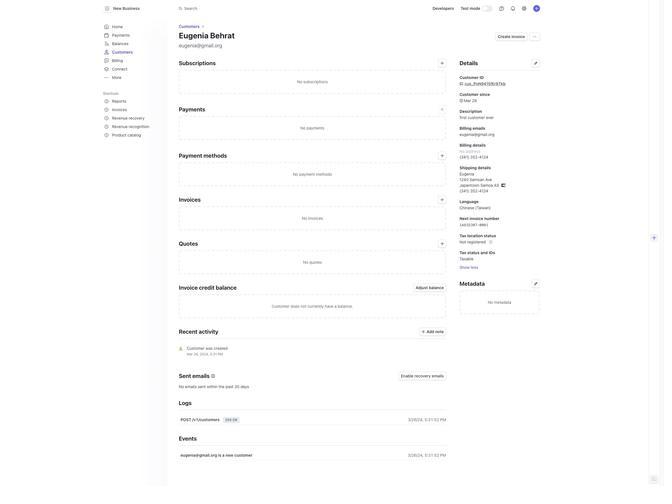 Task type: locate. For each thing, give the bounding box(es) containing it.
None search field
[[175, 3, 335, 14]]

as image
[[502, 183, 506, 188]]

settings image
[[523, 6, 527, 11]]

Search text field
[[175, 3, 335, 14]]

notifications image
[[511, 6, 516, 11]]

2 shortcuts element from the top
[[103, 97, 162, 139]]

1 shortcuts element from the top
[[103, 89, 163, 139]]

shortcuts element
[[103, 89, 163, 139], [103, 97, 162, 139]]



Task type: vqa. For each thing, say whether or not it's contained in the screenshot.
the your to the middle
no



Task type: describe. For each thing, give the bounding box(es) containing it.
Test mode checkbox
[[483, 6, 493, 11]]

core navigation links element
[[103, 23, 162, 82]]

svg image
[[534, 35, 537, 38]]

help image
[[500, 6, 504, 11]]



